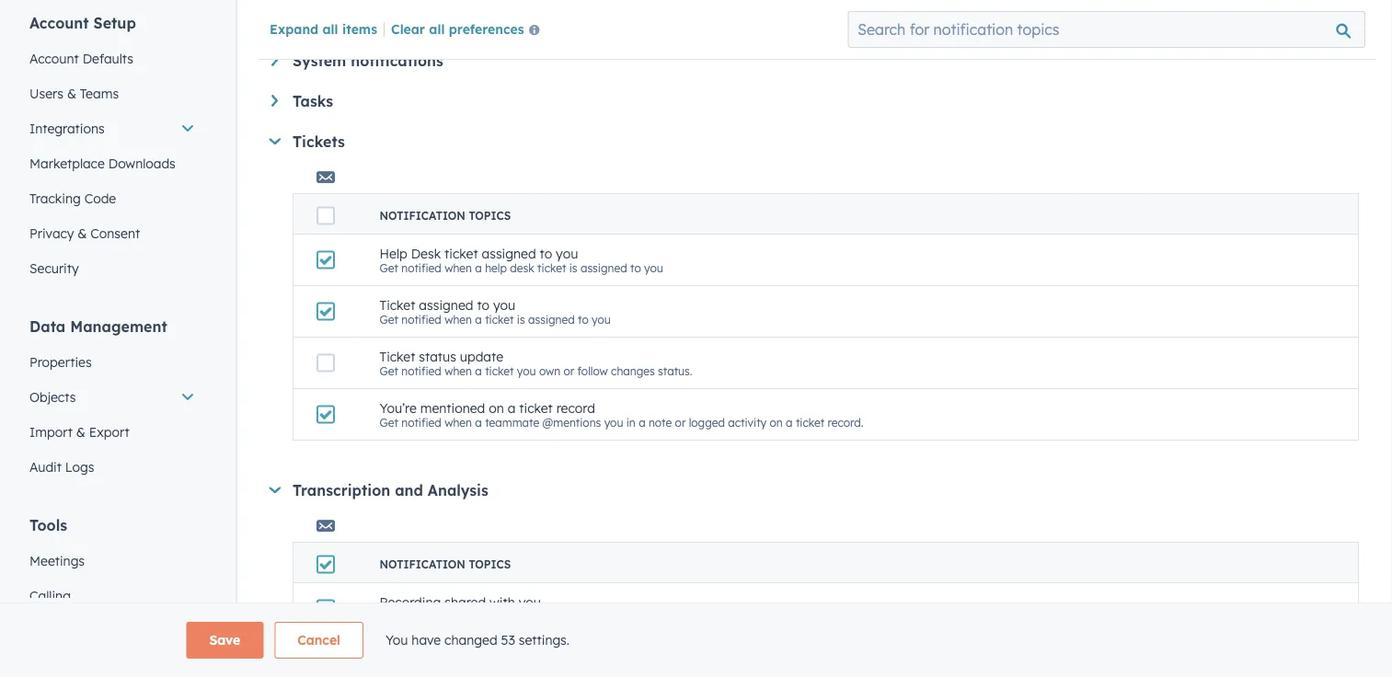 Task type: describe. For each thing, give the bounding box(es) containing it.
help desk ticket assigned to you get notified when a help desk ticket is assigned to you
[[380, 245, 663, 275]]

notified inside help desk ticket assigned to you get notified when a help desk ticket is assigned to you
[[401, 261, 442, 275]]

system
[[293, 52, 346, 70]]

notification for tickets
[[380, 209, 466, 223]]

teams
[[80, 86, 119, 102]]

get inside you're mentioned on a ticket record get notified when a teammate @mentions you in a note or logged activity on a ticket record.
[[380, 416, 398, 430]]

you
[[386, 632, 408, 648]]

you inside you're mentioned on a ticket record get notified when a teammate @mentions you in a note or logged activity on a ticket record.
[[604, 416, 623, 430]]

import & export
[[29, 424, 129, 440]]

get inside ticket assigned to you get notified when a ticket is assigned to you
[[380, 313, 398, 326]]

a inside ticket status update get notified when a ticket you own or follow changes status.
[[475, 364, 482, 378]]

is inside help desk ticket assigned to you get notified when a help desk ticket is assigned to you
[[569, 261, 578, 275]]

update
[[460, 348, 503, 364]]

& for teams
[[67, 86, 76, 102]]

record.
[[828, 416, 864, 430]]

calling link
[[18, 579, 206, 614]]

tools
[[29, 516, 67, 535]]

tracking code
[[29, 191, 116, 207]]

tickets button
[[269, 133, 1359, 151]]

a down ticket status update get notified when a ticket you own or follow changes status.
[[508, 400, 516, 416]]

help
[[485, 261, 507, 275]]

is inside ticket assigned to you get notified when a ticket is assigned to you
[[517, 313, 525, 326]]

53
[[501, 632, 515, 648]]

ticket for ticket assigned to you
[[380, 297, 415, 313]]

ticket status update get notified when a ticket you own or follow changes status.
[[380, 348, 693, 378]]

notification topics for transcription and analysis
[[380, 558, 511, 572]]

changes
[[611, 364, 655, 378]]

tickets
[[293, 133, 345, 151]]

audit logs link
[[18, 450, 206, 485]]

you're mentioned on a ticket record get notified when a teammate @mentions you in a note or logged activity on a ticket record.
[[380, 400, 864, 430]]

transcription ready
[[380, 645, 500, 661]]

status.
[[658, 364, 693, 378]]

logged
[[689, 416, 725, 430]]

preferences
[[449, 20, 524, 37]]

notified inside ticket assigned to you get notified when a ticket is assigned to you
[[401, 313, 442, 326]]

transcription for transcription ready
[[380, 645, 458, 661]]

data management element
[[18, 317, 206, 485]]

in
[[626, 416, 636, 430]]

properties
[[29, 354, 92, 370]]

cancel
[[298, 632, 340, 648]]

a right activity
[[786, 416, 793, 430]]

assigned right desk on the top
[[581, 261, 627, 275]]

a inside ticket assigned to you get notified when a ticket is assigned to you
[[475, 313, 482, 326]]

calling
[[29, 588, 71, 604]]

1 horizontal spatial on
[[770, 416, 783, 430]]

code
[[84, 191, 116, 207]]

notification for transcription and analysis
[[380, 558, 466, 572]]

tools element
[[18, 515, 206, 677]]

properties link
[[18, 345, 206, 380]]

meetings link
[[18, 544, 206, 579]]

desk
[[411, 245, 441, 261]]

transcription and analysis
[[293, 481, 488, 500]]

with
[[490, 594, 515, 610]]

settings.
[[519, 632, 570, 648]]

you're
[[380, 400, 417, 416]]

audit logs
[[29, 459, 94, 475]]

@mentions
[[543, 416, 601, 430]]

items
[[342, 20, 377, 37]]

notified inside you're mentioned on a ticket record get notified when a teammate @mentions you in a note or logged activity on a ticket record.
[[401, 416, 442, 430]]

system notifications button
[[271, 52, 1359, 70]]

security
[[29, 260, 79, 277]]

expand all items button
[[270, 20, 377, 37]]

defaults
[[83, 51, 133, 67]]

privacy & consent link
[[18, 216, 206, 251]]

tracking code link
[[18, 181, 206, 216]]

record
[[557, 400, 595, 416]]

when inside help desk ticket assigned to you get notified when a help desk ticket is assigned to you
[[445, 261, 472, 275]]

activity
[[728, 416, 767, 430]]

integrations button
[[18, 111, 206, 146]]

recording shared with you
[[380, 594, 541, 610]]

meetings
[[29, 553, 85, 569]]

setup
[[93, 14, 136, 32]]

ready
[[462, 645, 500, 661]]

shared
[[445, 594, 486, 610]]

have
[[412, 632, 441, 648]]

a right in
[[639, 416, 646, 430]]

you have changed 53 settings.
[[386, 632, 570, 648]]

mentioned
[[420, 400, 485, 416]]

all for clear
[[429, 20, 445, 37]]

get inside help desk ticket assigned to you get notified when a help desk ticket is assigned to you
[[380, 261, 398, 275]]

account defaults link
[[18, 41, 206, 76]]

save button
[[186, 622, 263, 659]]

get inside ticket status update get notified when a ticket you own or follow changes status.
[[380, 364, 398, 378]]

a inside help desk ticket assigned to you get notified when a help desk ticket is assigned to you
[[475, 261, 482, 275]]

privacy & consent
[[29, 225, 140, 242]]

assigned up ticket status update get notified when a ticket you own or follow changes status.
[[528, 313, 575, 326]]

account setup
[[29, 14, 136, 32]]



Task type: locate. For each thing, give the bounding box(es) containing it.
is up ticket status update get notified when a ticket you own or follow changes status.
[[517, 313, 525, 326]]

desk
[[510, 261, 534, 275]]

0 vertical spatial caret image
[[271, 95, 278, 107]]

2 notification topics from the top
[[380, 558, 511, 572]]

1 notified from the top
[[401, 261, 442, 275]]

notification topics
[[380, 209, 511, 223], [380, 558, 511, 572]]

caret image inside transcription and analysis dropdown button
[[269, 487, 281, 493]]

status
[[419, 348, 456, 364]]

notified inside ticket status update get notified when a ticket you own or follow changes status.
[[401, 364, 442, 378]]

2 all from the left
[[429, 20, 445, 37]]

2 vertical spatial &
[[76, 424, 85, 440]]

clear all preferences button
[[391, 19, 547, 41]]

notified left help
[[401, 261, 442, 275]]

all inside button
[[429, 20, 445, 37]]

notification up desk
[[380, 209, 466, 223]]

1 horizontal spatial or
[[675, 416, 686, 430]]

cancel button
[[275, 622, 363, 659]]

1 horizontal spatial all
[[429, 20, 445, 37]]

4 notified from the top
[[401, 416, 442, 430]]

& for consent
[[78, 225, 87, 242]]

caret image for transcription and analysis
[[269, 487, 281, 493]]

tasks
[[293, 92, 333, 110]]

2 vertical spatial caret image
[[269, 487, 281, 493]]

2 notified from the top
[[401, 313, 442, 326]]

transcription
[[293, 481, 390, 500], [380, 645, 458, 661]]

caret image for tasks
[[271, 95, 278, 107]]

save
[[209, 632, 240, 648]]

2 ticket from the top
[[380, 348, 415, 364]]

assigned up status
[[419, 297, 473, 313]]

1 vertical spatial transcription
[[380, 645, 458, 661]]

users
[[29, 86, 63, 102]]

data
[[29, 318, 66, 336]]

caret image
[[271, 95, 278, 107], [269, 138, 281, 145], [269, 487, 281, 493]]

& right users
[[67, 86, 76, 102]]

0 vertical spatial or
[[564, 364, 574, 378]]

notification up the recording
[[380, 558, 466, 572]]

export
[[89, 424, 129, 440]]

ticket for ticket status update
[[380, 348, 415, 364]]

ticket inside ticket status update get notified when a ticket you own or follow changes status.
[[485, 364, 514, 378]]

or inside you're mentioned on a ticket record get notified when a teammate @mentions you in a note or logged activity on a ticket record.
[[675, 416, 686, 430]]

1 notification from the top
[[380, 209, 466, 223]]

get left mentioned on the left bottom of page
[[380, 416, 398, 430]]

system notifications
[[293, 52, 443, 70]]

is right desk on the top
[[569, 261, 578, 275]]

0 horizontal spatial or
[[564, 364, 574, 378]]

to
[[540, 245, 552, 261], [630, 261, 641, 275], [477, 297, 490, 313], [578, 313, 589, 326]]

get
[[380, 261, 398, 275], [380, 313, 398, 326], [380, 364, 398, 378], [380, 416, 398, 430]]

0 horizontal spatial is
[[517, 313, 525, 326]]

clear
[[391, 20, 425, 37]]

recording
[[380, 594, 441, 610]]

account
[[29, 14, 89, 32], [29, 51, 79, 67]]

a right status
[[475, 364, 482, 378]]

notification topics for tickets
[[380, 209, 511, 223]]

marketplace
[[29, 156, 105, 172]]

all
[[323, 20, 338, 37], [429, 20, 445, 37]]

1 get from the top
[[380, 261, 398, 275]]

all left items
[[323, 20, 338, 37]]

Search for notification topics search field
[[848, 11, 1366, 48]]

account setup element
[[18, 13, 206, 286]]

transcription for transcription and analysis
[[293, 481, 390, 500]]

2 notification from the top
[[380, 558, 466, 572]]

import & export link
[[18, 415, 206, 450]]

objects
[[29, 389, 76, 405]]

when inside ticket assigned to you get notified when a ticket is assigned to you
[[445, 313, 472, 326]]

caret image inside tickets dropdown button
[[269, 138, 281, 145]]

or inside ticket status update get notified when a ticket you own or follow changes status.
[[564, 364, 574, 378]]

notification topics up desk
[[380, 209, 511, 223]]

1 horizontal spatial is
[[569, 261, 578, 275]]

ticket inside ticket assigned to you get notified when a ticket is assigned to you
[[485, 313, 514, 326]]

import
[[29, 424, 73, 440]]

1 account from the top
[[29, 14, 89, 32]]

topics up help
[[469, 209, 511, 223]]

notification topics up the recording shared with you
[[380, 558, 511, 572]]

or
[[564, 364, 574, 378], [675, 416, 686, 430]]

expand
[[270, 20, 319, 37]]

0 vertical spatial notification
[[380, 209, 466, 223]]

and
[[395, 481, 423, 500]]

on
[[489, 400, 504, 416], [770, 416, 783, 430]]

1 notification topics from the top
[[380, 209, 511, 223]]

ticket down own
[[519, 400, 553, 416]]

0 vertical spatial ticket
[[380, 297, 415, 313]]

audit
[[29, 459, 62, 475]]

topics for transcription and analysis
[[469, 558, 511, 572]]

objects button
[[18, 380, 206, 415]]

marketplace downloads
[[29, 156, 176, 172]]

help
[[380, 245, 407, 261]]

& left export in the bottom of the page
[[76, 424, 85, 440]]

assigned up ticket assigned to you get notified when a ticket is assigned to you
[[482, 245, 536, 261]]

a left teammate
[[475, 416, 482, 430]]

notified up you're
[[401, 364, 442, 378]]

1 vertical spatial topics
[[469, 558, 511, 572]]

& right 'privacy'
[[78, 225, 87, 242]]

is
[[569, 261, 578, 275], [517, 313, 525, 326]]

notified
[[401, 261, 442, 275], [401, 313, 442, 326], [401, 364, 442, 378], [401, 416, 442, 430]]

account up account defaults at left
[[29, 14, 89, 32]]

ticket assigned to you get notified when a ticket is assigned to you
[[380, 297, 611, 326]]

account inside "link"
[[29, 51, 79, 67]]

management
[[70, 318, 167, 336]]

&
[[67, 86, 76, 102], [78, 225, 87, 242], [76, 424, 85, 440]]

all right 'clear' on the left top
[[429, 20, 445, 37]]

account up users
[[29, 51, 79, 67]]

integrations
[[29, 121, 105, 137]]

when inside you're mentioned on a ticket record get notified when a teammate @mentions you in a note or logged activity on a ticket record.
[[445, 416, 472, 430]]

0 horizontal spatial on
[[489, 400, 504, 416]]

account defaults
[[29, 51, 133, 67]]

marketplace downloads link
[[18, 146, 206, 181]]

0 vertical spatial is
[[569, 261, 578, 275]]

when inside ticket status update get notified when a ticket you own or follow changes status.
[[445, 364, 472, 378]]

logs
[[65, 459, 94, 475]]

get down help
[[380, 313, 398, 326]]

ticket right desk
[[445, 245, 478, 261]]

1 vertical spatial notification topics
[[380, 558, 511, 572]]

you
[[556, 245, 578, 261], [644, 261, 663, 275], [493, 297, 515, 313], [592, 313, 611, 326], [517, 364, 536, 378], [604, 416, 623, 430], [519, 594, 541, 610]]

analysis
[[428, 481, 488, 500]]

on right mentioned on the left bottom of page
[[489, 400, 504, 416]]

account for account defaults
[[29, 51, 79, 67]]

1 ticket from the top
[[380, 297, 415, 313]]

1 all from the left
[[323, 20, 338, 37]]

all for expand
[[323, 20, 338, 37]]

notification
[[380, 209, 466, 223], [380, 558, 466, 572]]

a left help
[[475, 261, 482, 275]]

caret image for tickets
[[269, 138, 281, 145]]

notifications
[[351, 52, 443, 70]]

consent
[[90, 225, 140, 242]]

ticket right desk on the top
[[538, 261, 566, 275]]

1 vertical spatial is
[[517, 313, 525, 326]]

0 vertical spatial account
[[29, 14, 89, 32]]

ticket left record.
[[796, 416, 825, 430]]

ticket left status
[[380, 348, 415, 364]]

0 vertical spatial &
[[67, 86, 76, 102]]

ticket left own
[[485, 364, 514, 378]]

users & teams
[[29, 86, 119, 102]]

topics
[[469, 209, 511, 223], [469, 558, 511, 572]]

2 when from the top
[[445, 313, 472, 326]]

0 vertical spatial transcription
[[293, 481, 390, 500]]

4 get from the top
[[380, 416, 398, 430]]

on right activity
[[770, 416, 783, 430]]

teammate
[[485, 416, 539, 430]]

downloads
[[108, 156, 176, 172]]

note
[[649, 416, 672, 430]]

topics up with
[[469, 558, 511, 572]]

security link
[[18, 251, 206, 286]]

1 vertical spatial caret image
[[269, 138, 281, 145]]

or right own
[[564, 364, 574, 378]]

0 vertical spatial notification topics
[[380, 209, 511, 223]]

0 vertical spatial topics
[[469, 209, 511, 223]]

1 vertical spatial ticket
[[380, 348, 415, 364]]

& for export
[[76, 424, 85, 440]]

1 vertical spatial account
[[29, 51, 79, 67]]

ticket up 'update'
[[485, 313, 514, 326]]

when
[[445, 261, 472, 275], [445, 313, 472, 326], [445, 364, 472, 378], [445, 416, 472, 430]]

you inside ticket status update get notified when a ticket you own or follow changes status.
[[517, 364, 536, 378]]

4 when from the top
[[445, 416, 472, 430]]

0 horizontal spatial all
[[323, 20, 338, 37]]

a
[[475, 261, 482, 275], [475, 313, 482, 326], [475, 364, 482, 378], [508, 400, 516, 416], [475, 416, 482, 430], [639, 416, 646, 430], [786, 416, 793, 430]]

1 vertical spatial or
[[675, 416, 686, 430]]

1 vertical spatial &
[[78, 225, 87, 242]]

expand all items
[[270, 20, 377, 37]]

a up 'update'
[[475, 313, 482, 326]]

2 get from the top
[[380, 313, 398, 326]]

ticket down help
[[380, 297, 415, 313]]

assigned
[[482, 245, 536, 261], [581, 261, 627, 275], [419, 297, 473, 313], [528, 313, 575, 326]]

1 when from the top
[[445, 261, 472, 275]]

2 account from the top
[[29, 51, 79, 67]]

3 when from the top
[[445, 364, 472, 378]]

topics for tickets
[[469, 209, 511, 223]]

& inside the data management element
[[76, 424, 85, 440]]

ticket inside ticket assigned to you get notified when a ticket is assigned to you
[[380, 297, 415, 313]]

users & teams link
[[18, 76, 206, 111]]

tasks button
[[271, 92, 1359, 110]]

1 vertical spatial notification
[[380, 558, 466, 572]]

get left desk
[[380, 261, 398, 275]]

caret image
[[271, 54, 278, 66]]

own
[[539, 364, 561, 378]]

or right note
[[675, 416, 686, 430]]

2 topics from the top
[[469, 558, 511, 572]]

3 get from the top
[[380, 364, 398, 378]]

transcription down the recording
[[380, 645, 458, 661]]

privacy
[[29, 225, 74, 242]]

account for account setup
[[29, 14, 89, 32]]

notified down status
[[401, 416, 442, 430]]

changed
[[445, 632, 498, 648]]

when left teammate
[[445, 416, 472, 430]]

1 topics from the top
[[469, 209, 511, 223]]

ticket
[[445, 245, 478, 261], [538, 261, 566, 275], [485, 313, 514, 326], [485, 364, 514, 378], [519, 400, 553, 416], [796, 416, 825, 430]]

clear all preferences
[[391, 20, 524, 37]]

caret image inside tasks dropdown button
[[271, 95, 278, 107]]

when up mentioned on the left bottom of page
[[445, 364, 472, 378]]

get up you're
[[380, 364, 398, 378]]

when up status
[[445, 313, 472, 326]]

data management
[[29, 318, 167, 336]]

follow
[[578, 364, 608, 378]]

when right desk
[[445, 261, 472, 275]]

3 notified from the top
[[401, 364, 442, 378]]

transcription left and
[[293, 481, 390, 500]]

ticket inside ticket status update get notified when a ticket you own or follow changes status.
[[380, 348, 415, 364]]

notified up status
[[401, 313, 442, 326]]

tracking
[[29, 191, 81, 207]]

transcription and analysis button
[[269, 481, 1359, 500]]



Task type: vqa. For each thing, say whether or not it's contained in the screenshot.
topics corresponding to Transcription and Analysis
yes



